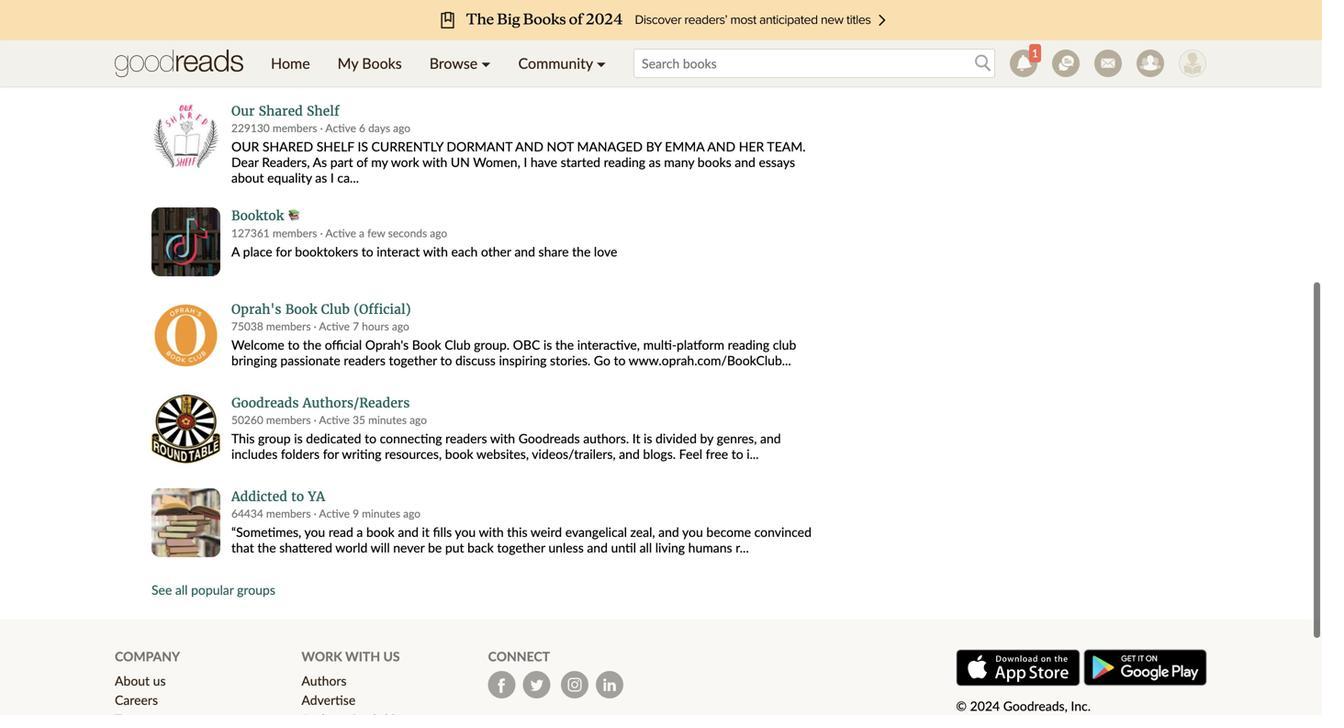 Task type: describe. For each thing, give the bounding box(es) containing it.
members up remember
[[273, 27, 317, 41]]

not
[[547, 139, 574, 154]]

my
[[371, 154, 388, 170]]

women,
[[473, 154, 520, 170]]

is for members
[[644, 431, 652, 446]]

divided
[[656, 431, 697, 446]]

active inside oprah's book club (official) 75038 members · active 7 hours ago welcome to the official oprah's book club group. obc is the interactive, multi-platform reading club bringing passionate readers together to discuss inspiring stories.  go to www.oprah.com/bookclub...
[[319, 319, 350, 333]]

essays
[[759, 154, 795, 170]]

the left love
[[572, 244, 591, 259]]

members down our shared shelf
[[273, 121, 317, 134]]

to down 35
[[365, 431, 376, 446]]

1 horizontal spatial i
[[524, 154, 527, 170]]

to right go
[[614, 352, 626, 368]]

name
[[305, 9, 342, 26]]

book inside can't remember the title of a book you read? come search our bookshelves and discussion posts. if you don't find it there, post a description on our unsolved message board.  1. genre and plot detai...
[[397, 45, 425, 61]]

browse ▾
[[429, 54, 491, 72]]

that
[[363, 9, 392, 26]]

browse
[[429, 54, 478, 72]]

until
[[611, 540, 636, 555]]

1
[[1032, 46, 1038, 60]]

browse ▾ button
[[416, 40, 504, 86]]

©
[[956, 698, 967, 714]]

community ▾ button
[[504, 40, 620, 86]]

search
[[522, 45, 559, 61]]

posts.
[[742, 45, 776, 61]]

reading inside oprah's book club (official) 75038 members · active 7 hours ago welcome to the official oprah's book club group. obc is the interactive, multi-platform reading club bringing passionate readers together to discuss inspiring stories.  go to www.oprah.com/bookclub...
[[728, 337, 769, 352]]

of inside our shared shelf is currently dormant and not managed by emma and her team. dear readers,   as part of my work with un women, i have started reading as many books and essays about equality as i ca...
[[356, 154, 368, 170]]

ago down book???
[[416, 27, 433, 41]]

all inside addicted to ya 64434 members · active 9 minutes ago "sometimes, you read a book and it fills you with this weird evangelical zeal, and you become convinced that the shattered world will never be put back together unless and until all living humans r...
[[639, 540, 652, 555]]

· down shelf
[[320, 121, 323, 134]]

you left become
[[682, 524, 703, 540]]

35
[[353, 413, 365, 426]]

Search for books to add to your shelves search field
[[633, 49, 995, 78]]

unless
[[548, 540, 584, 555]]

▾ for community ▾
[[597, 54, 606, 72]]

world
[[335, 540, 368, 555]]

the inside addicted to ya 64434 members · active 9 minutes ago "sometimes, you read a book and it fills you with this weird evangelical zeal, and you become convinced that the shattered world will never be put back together unless and until all living humans r...
[[257, 540, 276, 555]]

includes
[[231, 446, 277, 462]]

is
[[358, 139, 368, 154]]

obc
[[513, 337, 540, 352]]

detai...
[[758, 61, 804, 76]]

put
[[445, 540, 464, 555]]

come
[[486, 45, 519, 61]]

about
[[231, 170, 264, 185]]

read
[[328, 524, 353, 540]]

15
[[359, 27, 372, 41]]

our shared shelf is currently dormant and not managed by emma and her team. dear readers,   as part of my work with un women, i have started reading as many books and essays about equality as i ca...
[[231, 139, 806, 185]]

· down the "name"
[[320, 27, 323, 41]]

50260
[[231, 413, 263, 426]]

oprah's book club (official) link
[[231, 301, 822, 318]]

1 button
[[1003, 40, 1045, 86]]

official
[[325, 337, 362, 352]]

of inside can't remember the title of a book you read? come search our bookshelves and discussion posts. if you don't find it there, post a description on our unsolved message board.  1. genre and plot detai...
[[372, 45, 384, 61]]

there,
[[299, 61, 332, 76]]

each
[[451, 244, 478, 259]]

seconds
[[388, 226, 427, 240]]

members inside addicted to ya 64434 members · active 9 minutes ago "sometimes, you read a book and it fills you with this weird evangelical zeal, and you become convinced that the shattered world will never be put back together unless and until all living humans r...
[[266, 507, 311, 520]]

goodreads on linkedin image
[[596, 671, 624, 699]]

▾ for browse ▾
[[481, 54, 491, 72]]

127361
[[231, 226, 270, 240]]

to inside addicted to ya 64434 members · active 9 minutes ago "sometimes, you read a book and it fills you with this weird evangelical zeal, and you become convinced that the shattered world will never be put back together unless and until all living humans r...
[[291, 488, 304, 505]]

together inside oprah's book club (official) 75038 members · active 7 hours ago welcome to the official oprah's book club group. obc is the interactive, multi-platform reading club bringing passionate readers together to discuss inspiring stories.  go to www.oprah.com/bookclub...
[[389, 352, 437, 368]]

few
[[367, 226, 385, 240]]

become
[[706, 524, 751, 540]]

our
[[231, 103, 255, 119]]

many
[[664, 154, 694, 170]]

folders
[[281, 446, 320, 462]]

0 horizontal spatial goodreads
[[231, 395, 299, 411]]

229130
[[231, 121, 270, 134]]

love
[[594, 244, 617, 259]]

never
[[393, 540, 425, 555]]

notifications element
[[1010, 44, 1041, 77]]

members down 📚
[[273, 226, 317, 240]]

is for (official)
[[543, 337, 552, 352]]

booktok 📚 image
[[151, 207, 220, 276]]

to left i...
[[731, 446, 743, 462]]

0 vertical spatial of
[[346, 9, 359, 26]]

the left official
[[303, 337, 321, 352]]

7
[[353, 319, 359, 333]]

connecting
[[380, 431, 442, 446]]

friend requests image
[[1137, 50, 1164, 77]]

addicted
[[231, 488, 287, 505]]

home link
[[257, 40, 324, 86]]

as
[[313, 154, 327, 170]]

105994 members ·
[[231, 27, 325, 41]]

goodreads on instagram image
[[561, 671, 589, 699]]

hours
[[362, 319, 389, 333]]

goodreads authors/readers image
[[151, 395, 220, 464]]

see
[[151, 582, 172, 598]]

reading inside our shared shelf is currently dormant and not managed by emma and her team. dear readers,   as part of my work with un women, i have started reading as many books and essays about equality as i ca...
[[604, 154, 645, 170]]

booktok
[[231, 207, 284, 224]]

1.
[[641, 61, 651, 76]]

members inside oprah's book club (official) 75038 members · active 7 hours ago welcome to the official oprah's book club group. obc is the interactive, multi-platform reading club bringing passionate readers together to discuss inspiring stories.  go to www.oprah.com/bookclub...
[[266, 319, 311, 333]]

place
[[243, 244, 272, 259]]

a few seconds ago element
[[359, 226, 447, 240]]

1 vertical spatial all
[[175, 582, 188, 598]]

group.
[[474, 337, 510, 352]]

free
[[706, 446, 728, 462]]

days
[[368, 121, 390, 134]]

a place for booktokers to interact with each other and share the love
[[231, 244, 617, 259]]

menu containing home
[[257, 40, 620, 86]]

currently
[[371, 139, 443, 154]]

ago inside addicted to ya 64434 members · active 9 minutes ago "sometimes, you read a book and it fills you with this weird evangelical zeal, and you become convinced that the shattered world will never be put back together unless and until all living humans r...
[[403, 507, 421, 520]]

booktokers
[[295, 244, 358, 259]]

interact
[[377, 244, 420, 259]]

will
[[371, 540, 390, 555]]

download app for ios image
[[956, 649, 1080, 686]]

websites,
[[476, 446, 529, 462]]

discuss
[[455, 352, 496, 368]]

inbox image
[[1094, 50, 1122, 77]]

see all popular groups link
[[151, 582, 275, 598]]

it inside can't remember the title of a book you read? come search our bookshelves and discussion posts. if you don't find it there, post a description on our unsolved message board.  1. genre and plot detai...
[[288, 61, 296, 76]]

2024
[[970, 698, 1000, 714]]

don't
[[231, 61, 260, 76]]

📚
[[288, 207, 301, 224]]

club
[[773, 337, 796, 352]]

ca...
[[337, 170, 359, 185]]

0 horizontal spatial is
[[294, 431, 303, 446]]

to right welcome
[[288, 337, 300, 352]]

and right i...
[[760, 431, 781, 446]]

ya
[[308, 488, 325, 505]]

about
[[115, 673, 150, 689]]

what's the name of that book??? image
[[151, 9, 220, 78]]

together inside addicted to ya 64434 members · active 9 minutes ago "sometimes, you read a book and it fills you with this weird evangelical zeal, and you become convinced that the shattered world will never be put back together unless and until all living humans r...
[[497, 540, 545, 555]]

35 minutes ago element
[[353, 413, 427, 426]]

6 days ago element
[[359, 121, 410, 134]]

post
[[335, 61, 360, 76]]

and left plot
[[700, 61, 721, 76]]

0 vertical spatial for
[[276, 244, 292, 259]]

be
[[428, 540, 442, 555]]

"sometimes,
[[231, 524, 301, 540]]

see all popular groups
[[151, 582, 275, 598]]

members inside goodreads authors/readers 50260 members · active 35 minutes ago this group is dedicated to connecting readers with goodreads authors. it is divided by genres, and includes folders for writing resources, book websites, videos/trailers, and blogs.  feel free to i...
[[266, 413, 311, 426]]

work
[[301, 649, 342, 664]]

and right other
[[514, 244, 535, 259]]

books
[[698, 154, 731, 170]]

can't remember the title of a book you read? come search our bookshelves and discussion posts. if you don't find it there, post a description on our unsolved message board.  1. genre and plot detai...
[[231, 45, 810, 76]]

that
[[231, 540, 254, 555]]

1 horizontal spatial us
[[383, 649, 400, 664]]

careers link
[[115, 692, 158, 708]]

0 vertical spatial minutes
[[375, 27, 413, 41]]

and right zeal,
[[658, 524, 679, 540]]

living
[[655, 540, 685, 555]]



Task type: vqa. For each thing, say whether or not it's contained in the screenshot.


Task type: locate. For each thing, give the bounding box(es) containing it.
club left group.
[[445, 337, 471, 352]]

0 vertical spatial reading
[[604, 154, 645, 170]]

active
[[325, 27, 356, 41], [325, 121, 356, 134], [325, 226, 356, 240], [319, 319, 350, 333], [319, 413, 350, 426], [319, 507, 350, 520]]

with
[[422, 154, 447, 170], [423, 244, 448, 259], [490, 431, 515, 446], [479, 524, 504, 540], [345, 649, 380, 664]]

ago up currently
[[393, 121, 410, 134]]

genre
[[655, 61, 697, 76]]

0 horizontal spatial together
[[389, 352, 437, 368]]

9 minutes ago element
[[353, 507, 421, 520]]

to left discuss
[[440, 352, 452, 368]]

with left un
[[422, 154, 447, 170]]

and left not
[[515, 139, 543, 154]]

welcome
[[231, 337, 284, 352]]

and left until
[[587, 540, 608, 555]]

shared
[[259, 103, 303, 119]]

0 horizontal spatial ▾
[[481, 54, 491, 72]]

writing
[[342, 446, 382, 462]]

·
[[320, 27, 323, 41], [320, 121, 323, 134], [320, 226, 323, 240], [314, 319, 316, 333], [314, 413, 316, 426], [314, 507, 316, 520]]

0 horizontal spatial reading
[[604, 154, 645, 170]]

find
[[263, 61, 285, 76]]

community
[[518, 54, 593, 72]]

goodreads down goodreads authors/readers link
[[518, 431, 580, 446]]

0 horizontal spatial as
[[315, 170, 327, 185]]

book inside goodreads authors/readers 50260 members · active 35 minutes ago this group is dedicated to connecting readers with goodreads authors. it is divided by genres, and includes folders for writing resources, book websites, videos/trailers, and blogs.  feel free to i...
[[445, 446, 473, 462]]

oprah's down 7 hours ago element
[[365, 337, 409, 352]]

is right it
[[644, 431, 652, 446]]

1 vertical spatial it
[[422, 524, 430, 540]]

active inside goodreads authors/readers 50260 members · active 35 minutes ago this group is dedicated to connecting readers with goodreads authors. it is divided by genres, and includes folders for writing resources, book websites, videos/trailers, and blogs.  feel free to i...
[[319, 413, 350, 426]]

minutes inside goodreads authors/readers 50260 members · active 35 minutes ago this group is dedicated to connecting readers with goodreads authors. it is divided by genres, and includes folders for writing resources, book websites, videos/trailers, and blogs.  feel free to i...
[[368, 413, 407, 426]]

0 vertical spatial club
[[321, 301, 350, 318]]

0 vertical spatial us
[[383, 649, 400, 664]]

0 horizontal spatial i
[[330, 170, 334, 185]]

you left "read?"
[[428, 45, 449, 61]]

connect
[[488, 649, 550, 664]]

1 horizontal spatial for
[[323, 446, 339, 462]]

1 vertical spatial readers
[[445, 431, 487, 446]]

to down few
[[362, 244, 373, 259]]

a right read
[[357, 524, 363, 540]]

1 vertical spatial for
[[323, 446, 339, 462]]

i left the have
[[524, 154, 527, 170]]

convinced
[[754, 524, 811, 540]]

us
[[383, 649, 400, 664], [153, 673, 166, 689]]

0 horizontal spatial oprah's
[[231, 301, 281, 318]]

is inside oprah's book club (official) 75038 members · active 7 hours ago welcome to the official oprah's book club group. obc is the interactive, multi-platform reading club bringing passionate readers together to discuss inspiring stories.  go to www.oprah.com/bookclub...
[[543, 337, 552, 352]]

with down goodreads authors/readers link
[[490, 431, 515, 446]]

oprah's
[[231, 301, 281, 318], [365, 337, 409, 352]]

a
[[231, 244, 240, 259]]

0 horizontal spatial and
[[515, 139, 543, 154]]

club up official
[[321, 301, 350, 318]]

videos/trailers,
[[532, 446, 616, 462]]

0 vertical spatial all
[[639, 540, 652, 555]]

0 vertical spatial book
[[397, 45, 425, 61]]

1 horizontal spatial reading
[[728, 337, 769, 352]]

with inside our shared shelf is currently dormant and not managed by emma and her team. dear readers,   as part of my work with un women, i have started reading as many books and essays about equality as i ca...
[[422, 154, 447, 170]]

goodreads up 50260
[[231, 395, 299, 411]]

oprah's book club (official) image
[[151, 301, 220, 370]]

ago up never
[[403, 507, 421, 520]]

and
[[657, 45, 678, 61], [700, 61, 721, 76], [735, 154, 755, 170], [514, 244, 535, 259], [760, 431, 781, 446], [619, 446, 640, 462], [398, 524, 419, 540], [658, 524, 679, 540], [587, 540, 608, 555]]

book left discuss
[[412, 337, 441, 352]]

0 vertical spatial readers
[[344, 352, 385, 368]]

1 vertical spatial of
[[372, 45, 384, 61]]

books
[[362, 54, 402, 72]]

together right back at bottom left
[[497, 540, 545, 555]]

7 hours ago element
[[353, 319, 409, 333]]

and inside our shared shelf is currently dormant and not managed by emma and her team. dear readers,   as part of my work with un women, i have started reading as many books and essays about equality as i ca...
[[735, 154, 755, 170]]

you right if
[[789, 45, 810, 61]]

2 vertical spatial minutes
[[362, 507, 400, 520]]

minutes inside addicted to ya 64434 members · active 9 minutes ago "sometimes, you read a book and it fills you with this weird evangelical zeal, and you become convinced that the shattered world will never be put back together unless and until all living humans r...
[[362, 507, 400, 520]]

1 vertical spatial together
[[497, 540, 545, 555]]

active up read
[[319, 507, 350, 520]]

a down '15 minutes ago' element
[[387, 45, 393, 61]]

with inside goodreads authors/readers 50260 members · active 35 minutes ago this group is dedicated to connecting readers with goodreads authors. it is divided by genres, and includes folders for writing resources, book websites, videos/trailers, and blogs.  feel free to i...
[[490, 431, 515, 446]]

1 horizontal spatial all
[[639, 540, 652, 555]]

0 horizontal spatial book
[[285, 301, 317, 318]]

active down the what's the name of that book???
[[325, 27, 356, 41]]

the right obc
[[555, 337, 574, 352]]

with right work
[[345, 649, 380, 664]]

all right until
[[639, 540, 652, 555]]

readers,
[[262, 154, 310, 170]]

15 minutes ago element
[[359, 27, 433, 41]]

active up official
[[319, 319, 350, 333]]

a inside addicted to ya 64434 members · active 9 minutes ago "sometimes, you read a book and it fills you with this weird evangelical zeal, and you become convinced that the shattered world will never be put back together unless and until all living humans r...
[[357, 524, 363, 540]]

1 horizontal spatial book
[[397, 45, 425, 61]]

plot
[[724, 61, 755, 76]]

other
[[481, 244, 511, 259]]

passionate
[[280, 352, 340, 368]]

have
[[531, 154, 557, 170]]

active up booktokers
[[325, 226, 356, 240]]

and left her
[[707, 139, 736, 154]]

booktok 📚 link
[[231, 207, 822, 224]]

1 horizontal spatial ▾
[[597, 54, 606, 72]]

1 vertical spatial us
[[153, 673, 166, 689]]

you
[[428, 45, 449, 61], [789, 45, 810, 61], [304, 524, 325, 540], [455, 524, 476, 540], [682, 524, 703, 540]]

my group discussions image
[[1052, 50, 1080, 77]]

1 horizontal spatial goodreads
[[518, 431, 580, 446]]

humans
[[688, 540, 732, 555]]

shelf
[[307, 103, 339, 119]]

0 vertical spatial it
[[288, 61, 296, 76]]

book inside addicted to ya 64434 members · active 9 minutes ago "sometimes, you read a book and it fills you with this weird evangelical zeal, and you become convinced that the shattered world will never be put back together unless and until all living humans r...
[[366, 524, 395, 540]]

reading left by
[[604, 154, 645, 170]]

1 horizontal spatial and
[[707, 139, 736, 154]]

weird
[[530, 524, 562, 540]]

· inside addicted to ya 64434 members · active 9 minutes ago "sometimes, you read a book and it fills you with this weird evangelical zeal, and you become convinced that the shattered world will never be put back together unless and until all living humans r...
[[314, 507, 316, 520]]

for down 127361 members ·
[[276, 244, 292, 259]]

1 horizontal spatial readers
[[445, 431, 487, 446]]

book???
[[396, 9, 447, 26]]

ago up a place for booktokers to interact with each other and share the love
[[430, 226, 447, 240]]

and left blogs. on the bottom
[[619, 446, 640, 462]]

0 horizontal spatial for
[[276, 244, 292, 259]]

reading left 'club'
[[728, 337, 769, 352]]

0 vertical spatial oprah's
[[231, 301, 281, 318]]

evangelical
[[565, 524, 627, 540]]

i
[[524, 154, 527, 170], [330, 170, 334, 185]]

0 horizontal spatial all
[[175, 582, 188, 598]]

advertise
[[301, 692, 356, 708]]

minutes
[[375, 27, 413, 41], [368, 413, 407, 426], [362, 507, 400, 520]]

ago inside oprah's book club (official) 75038 members · active 7 hours ago welcome to the official oprah's book club group. obc is the interactive, multi-platform reading club bringing passionate readers together to discuss inspiring stories.  go to www.oprah.com/bookclub...
[[392, 319, 409, 333]]

▾ inside popup button
[[481, 54, 491, 72]]

Search books text field
[[633, 49, 995, 78]]

goodreads on facebook image
[[488, 671, 516, 699]]

it right find
[[288, 61, 296, 76]]

authors link
[[301, 673, 347, 689]]

it left fills
[[422, 524, 430, 540]]

club
[[321, 301, 350, 318], [445, 337, 471, 352]]

1 ▾ from the left
[[481, 54, 491, 72]]

fills
[[433, 524, 452, 540]]

active up dedicated
[[319, 413, 350, 426]]

· up booktokers
[[320, 226, 323, 240]]

us right work
[[383, 649, 400, 664]]

a left few
[[359, 226, 364, 240]]

2 horizontal spatial is
[[644, 431, 652, 446]]

our
[[231, 139, 259, 154]]

2 vertical spatial book
[[366, 524, 395, 540]]

part
[[330, 154, 353, 170]]

minutes down that
[[375, 27, 413, 41]]

goodreads
[[231, 395, 299, 411], [518, 431, 580, 446]]

the right that
[[257, 540, 276, 555]]

active inside addicted to ya 64434 members · active 9 minutes ago "sometimes, you read a book and it fills you with this weird evangelical zeal, and you become convinced that the shattered world will never be put back together unless and until all living humans r...
[[319, 507, 350, 520]]

1 horizontal spatial oprah's
[[365, 337, 409, 352]]

book down '15 minutes ago' element
[[397, 45, 425, 61]]

of right "title"
[[372, 45, 384, 61]]

0 vertical spatial book
[[285, 301, 317, 318]]

emma
[[665, 139, 704, 154]]

as left many
[[649, 154, 661, 170]]

bob builder image
[[1179, 50, 1206, 77]]

book left websites,
[[445, 446, 473, 462]]

6
[[359, 121, 365, 134]]

of left my
[[356, 154, 368, 170]]

us inside the about us careers
[[153, 673, 166, 689]]

remember
[[264, 45, 321, 61]]

1 horizontal spatial it
[[422, 524, 430, 540]]

addicted to ya image
[[151, 488, 220, 557]]

and down 9 minutes ago element
[[398, 524, 419, 540]]

0 horizontal spatial book
[[366, 524, 395, 540]]

9
[[353, 507, 359, 520]]

ago inside goodreads authors/readers 50260 members · active 35 minutes ago this group is dedicated to connecting readers with goodreads authors. it is divided by genres, and includes folders for writing resources, book websites, videos/trailers, and blogs.  feel free to i...
[[410, 413, 427, 426]]

goodreads authors/readers link
[[231, 395, 822, 411]]

the inside can't remember the title of a book you read? come search our bookshelves and discussion posts. if you don't find it there, post a description on our unsolved message board.  1. genre and plot detai...
[[325, 45, 343, 61]]

1 vertical spatial goodreads
[[518, 431, 580, 446]]

together down 7 hours ago element
[[389, 352, 437, 368]]

interactive,
[[577, 337, 640, 352]]

for
[[276, 244, 292, 259], [323, 446, 339, 462]]

1 horizontal spatial as
[[649, 154, 661, 170]]

with left the this
[[479, 524, 504, 540]]

it
[[288, 61, 296, 76], [422, 524, 430, 540]]

group
[[258, 431, 291, 446]]

a right post
[[363, 61, 370, 76]]

of left that
[[346, 9, 359, 26]]

1 vertical spatial minutes
[[368, 413, 407, 426]]

is right obc
[[543, 337, 552, 352]]

minutes right 35
[[368, 413, 407, 426]]

active up shelf
[[325, 121, 356, 134]]

members up "sometimes,
[[266, 507, 311, 520]]

1 and from the left
[[515, 139, 543, 154]]

you left read
[[304, 524, 325, 540]]

1 vertical spatial oprah's
[[365, 337, 409, 352]]

our right search
[[562, 45, 581, 61]]

2 and from the left
[[707, 139, 736, 154]]

download app for android image
[[1083, 649, 1207, 686]]

readers down 7
[[344, 352, 385, 368]]

shattered
[[279, 540, 332, 555]]

is right group
[[294, 431, 303, 446]]

0 horizontal spatial us
[[153, 673, 166, 689]]

for inside goodreads authors/readers 50260 members · active 35 minutes ago this group is dedicated to connecting readers with goodreads authors. it is divided by genres, and includes folders for writing resources, book websites, videos/trailers, and blogs.  feel free to i...
[[323, 446, 339, 462]]

book down 9 minutes ago element
[[366, 524, 395, 540]]

15 minutes ago
[[359, 27, 433, 41]]

0 horizontal spatial it
[[288, 61, 296, 76]]

started
[[561, 154, 600, 170]]

dear
[[231, 154, 259, 170]]

oprah's up the 75038
[[231, 301, 281, 318]]

with inside addicted to ya 64434 members · active 9 minutes ago "sometimes, you read a book and it fills you with this weird evangelical zeal, and you become convinced that the shattered world will never be put back together unless and until all living humans r...
[[479, 524, 504, 540]]

· inside goodreads authors/readers 50260 members · active 35 minutes ago this group is dedicated to connecting readers with goodreads authors. it is divided by genres, and includes folders for writing resources, book websites, videos/trailers, and blogs.  feel free to i...
[[314, 413, 316, 426]]

2 ▾ from the left
[[597, 54, 606, 72]]

genres,
[[717, 431, 757, 446]]

board.
[[602, 61, 637, 76]]

the up 105994 members ·
[[280, 9, 301, 26]]

members up welcome
[[266, 319, 311, 333]]

and right 1.
[[657, 45, 678, 61]]

▾ inside dropdown button
[[597, 54, 606, 72]]

ago up connecting
[[410, 413, 427, 426]]

goodreads on twitter image
[[523, 671, 551, 699]]

my books link
[[324, 40, 416, 86]]

0 vertical spatial together
[[389, 352, 437, 368]]

our shared shelf link
[[231, 103, 822, 119]]

© 2024 goodreads, inc.
[[956, 698, 1091, 714]]

home
[[271, 54, 310, 72]]

our right on
[[457, 61, 476, 76]]

1 vertical spatial book
[[445, 446, 473, 462]]

0 horizontal spatial our
[[457, 61, 476, 76]]

go
[[594, 352, 610, 368]]

inc.
[[1071, 698, 1091, 714]]

book up passionate
[[285, 301, 317, 318]]

1 vertical spatial club
[[445, 337, 471, 352]]

· down "ya"
[[314, 507, 316, 520]]

0 vertical spatial goodreads
[[231, 395, 299, 411]]

1 horizontal spatial club
[[445, 337, 471, 352]]

authors advertise
[[301, 673, 356, 708]]

by
[[646, 139, 661, 154]]

1 vertical spatial reading
[[728, 337, 769, 352]]

the left "title"
[[325, 45, 343, 61]]

bringing
[[231, 352, 277, 368]]

minutes right 9
[[362, 507, 400, 520]]

ago down (official)
[[392, 319, 409, 333]]

· up dedicated
[[314, 413, 316, 426]]

127361 members ·
[[231, 226, 325, 240]]

our shared shelf image
[[151, 103, 220, 172]]

as
[[649, 154, 661, 170], [315, 170, 327, 185]]

blogs.
[[643, 446, 676, 462]]

2 vertical spatial of
[[356, 154, 368, 170]]

readers inside goodreads authors/readers 50260 members · active 35 minutes ago this group is dedicated to connecting readers with goodreads authors. it is divided by genres, and includes folders for writing resources, book websites, videos/trailers, and blogs.  feel free to i...
[[445, 431, 487, 446]]

readers right resources,
[[445, 431, 487, 446]]

readers inside oprah's book club (official) 75038 members · active 7 hours ago welcome to the official oprah's book club group. obc is the interactive, multi-platform reading club bringing passionate readers together to discuss inspiring stories.  go to www.oprah.com/bookclub...
[[344, 352, 385, 368]]

advertise link
[[301, 692, 356, 708]]

for right folders
[[323, 446, 339, 462]]

what's the name of that book??? link
[[231, 9, 822, 26]]

all right see
[[175, 582, 188, 598]]

all
[[639, 540, 652, 555], [175, 582, 188, 598]]

authors.
[[583, 431, 629, 446]]

0 horizontal spatial readers
[[344, 352, 385, 368]]

to left "ya"
[[291, 488, 304, 505]]

· inside oprah's book club (official) 75038 members · active 7 hours ago welcome to the official oprah's book club group. obc is the interactive, multi-platform reading club bringing passionate readers together to discuss inspiring stories.  go to www.oprah.com/bookclub...
[[314, 319, 316, 333]]

1 horizontal spatial book
[[412, 337, 441, 352]]

you right fills
[[455, 524, 476, 540]]

authors/readers
[[303, 395, 410, 411]]

menu
[[257, 40, 620, 86]]

us right about at the bottom of page
[[153, 673, 166, 689]]

description
[[373, 61, 436, 76]]

with left each
[[423, 244, 448, 259]]

my
[[338, 54, 358, 72]]

· up passionate
[[314, 319, 316, 333]]

it inside addicted to ya 64434 members · active 9 minutes ago "sometimes, you read a book and it fills you with this weird evangelical zeal, and you become convinced that the shattered world will never be put back together unless and until all living humans r...
[[422, 524, 430, 540]]

work with us
[[301, 649, 400, 664]]

as left part
[[315, 170, 327, 185]]

i left ca...
[[330, 170, 334, 185]]

1 horizontal spatial is
[[543, 337, 552, 352]]

1 horizontal spatial our
[[562, 45, 581, 61]]

2 horizontal spatial book
[[445, 446, 473, 462]]

0 horizontal spatial club
[[321, 301, 350, 318]]

and right the 'books'
[[735, 154, 755, 170]]

1 vertical spatial book
[[412, 337, 441, 352]]

1 horizontal spatial together
[[497, 540, 545, 555]]



